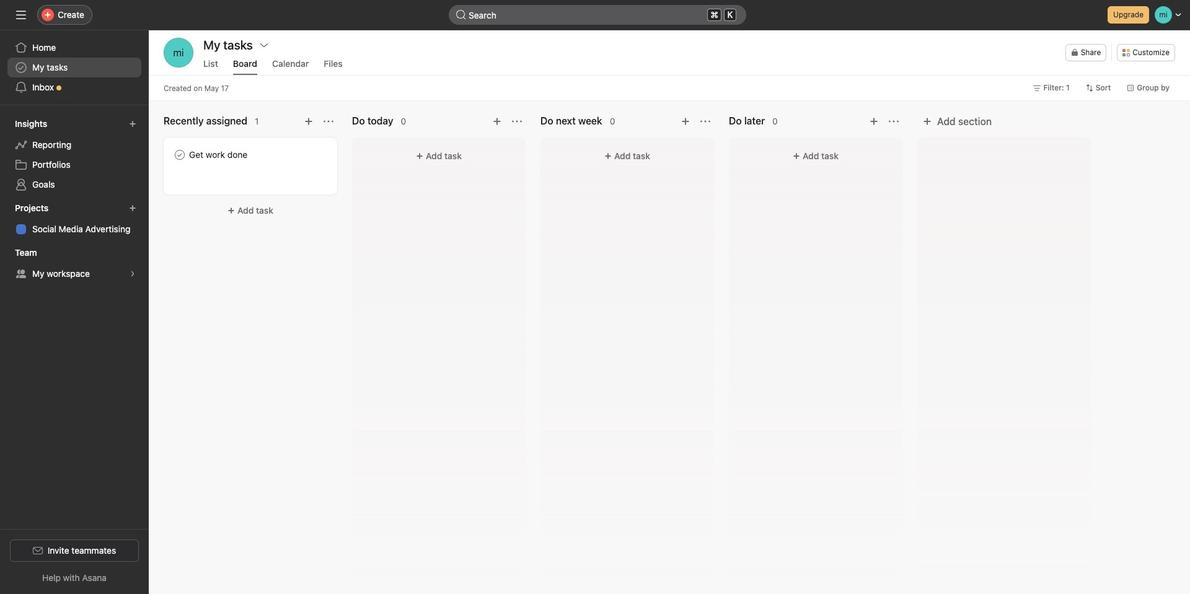 Task type: describe. For each thing, give the bounding box(es) containing it.
more section actions image for 4th add task image from left
[[889, 117, 899, 126]]

projects element
[[0, 197, 149, 242]]

mark complete image
[[172, 148, 187, 162]]

new insights image
[[129, 120, 136, 128]]

teams element
[[0, 242, 149, 286]]

Search tasks, projects, and more text field
[[449, 5, 746, 25]]

1 more section actions image from the left
[[512, 117, 522, 126]]

isinverse image
[[456, 10, 466, 20]]

hide sidebar image
[[16, 10, 26, 20]]

2 more section actions image from the left
[[700, 117, 710, 126]]

3 add task image from the left
[[681, 117, 690, 126]]



Task type: vqa. For each thing, say whether or not it's contained in the screenshot.
the rightmost goals
no



Task type: locate. For each thing, give the bounding box(es) containing it.
1 horizontal spatial more section actions image
[[700, 117, 710, 126]]

add task image
[[304, 117, 314, 126], [492, 117, 502, 126], [681, 117, 690, 126], [869, 117, 879, 126]]

2 more section actions image from the left
[[889, 117, 899, 126]]

insights element
[[0, 113, 149, 197]]

1 horizontal spatial more section actions image
[[889, 117, 899, 126]]

2 add task image from the left
[[492, 117, 502, 126]]

more section actions image
[[512, 117, 522, 126], [700, 117, 710, 126]]

show options image
[[259, 40, 269, 50]]

mi image
[[173, 38, 184, 68]]

4 add task image from the left
[[869, 117, 879, 126]]

0 horizontal spatial more section actions image
[[324, 117, 333, 126]]

more section actions image for 1st add task image from left
[[324, 117, 333, 126]]

1 add task image from the left
[[304, 117, 314, 126]]

0 horizontal spatial more section actions image
[[512, 117, 522, 126]]

more section actions image
[[324, 117, 333, 126], [889, 117, 899, 126]]

None field
[[449, 5, 746, 25]]

1 more section actions image from the left
[[324, 117, 333, 126]]

Mark complete checkbox
[[172, 148, 187, 162]]

new project or portfolio image
[[129, 205, 136, 212]]

global element
[[0, 30, 149, 105]]



